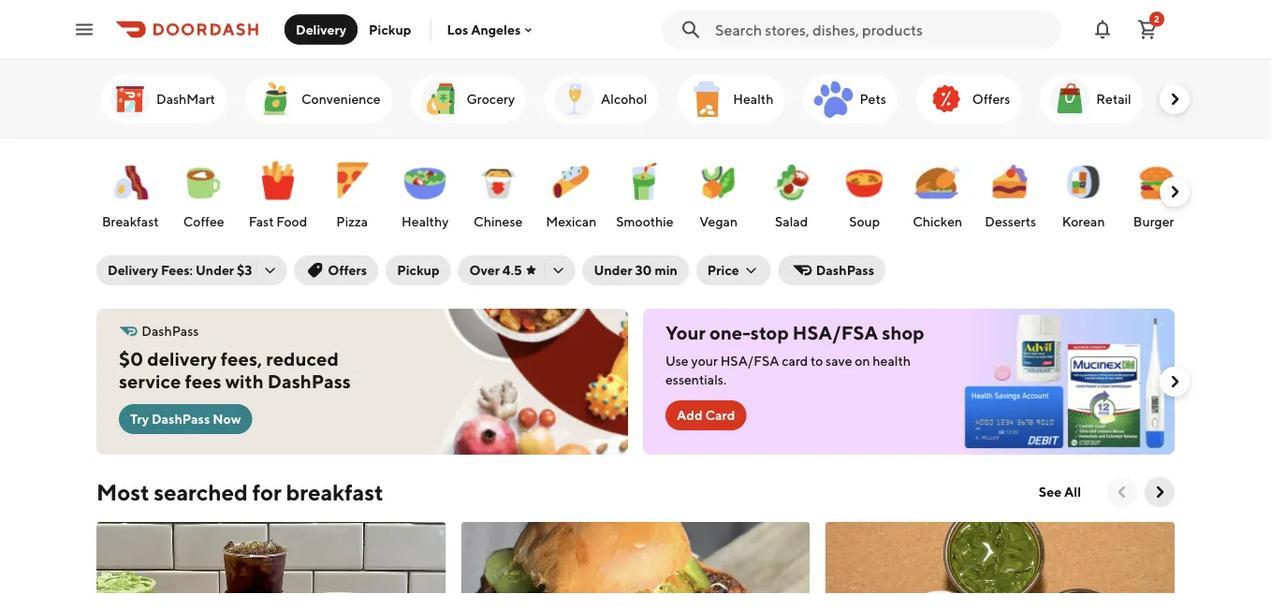 Task type: locate. For each thing, give the bounding box(es) containing it.
next button of carousel image
[[1166, 373, 1185, 391], [1151, 483, 1170, 502]]

pickup button down healthy
[[386, 256, 451, 286]]

1 vertical spatial pickup
[[397, 263, 440, 278]]

most searched for breakfast link
[[96, 478, 384, 508]]

offers
[[973, 91, 1011, 107], [328, 263, 367, 278]]

dashpass down soup at the right of the page
[[816, 263, 875, 278]]

los angeles button
[[447, 22, 536, 37]]

30
[[635, 263, 652, 278]]

dashpass inside $0 delivery fees, reduced service fees with dashpass
[[268, 371, 351, 393]]

next button of carousel image
[[1166, 90, 1185, 109], [1166, 183, 1185, 201]]

most searched for breakfast
[[96, 479, 384, 506]]

0 horizontal spatial delivery
[[108, 263, 158, 278]]

try dashpass now button
[[119, 405, 252, 434]]

korean
[[1063, 214, 1105, 229]]

0 vertical spatial next button of carousel image
[[1166, 90, 1185, 109]]

health
[[873, 353, 911, 369]]

chinese
[[474, 214, 523, 229]]

price button
[[697, 256, 771, 286]]

under left the 30
[[594, 263, 633, 278]]

pickup
[[369, 22, 411, 37], [397, 263, 440, 278]]

offers right offers image at the right of the page
[[973, 91, 1011, 107]]

hsa/fsa down one-
[[721, 353, 779, 369]]

mexican
[[546, 214, 597, 229]]

pickup button left los
[[358, 15, 423, 44]]

1 vertical spatial hsa/fsa
[[721, 353, 779, 369]]

see all link
[[1028, 478, 1093, 508]]

los angeles
[[447, 22, 521, 37]]

grocery image
[[418, 77, 463, 122]]

angeles
[[471, 22, 521, 37]]

pickup left los
[[369, 22, 411, 37]]

reduced
[[266, 348, 339, 370]]

dashmart image
[[108, 77, 153, 122]]

dashpass down reduced
[[268, 371, 351, 393]]

2 button
[[1129, 11, 1167, 48]]

fees
[[185, 371, 222, 393]]

pickup down healthy
[[397, 263, 440, 278]]

delivery fees: under $3
[[108, 263, 252, 278]]

health link
[[677, 75, 785, 124]]

hsa/fsa up save
[[793, 322, 879, 344]]

next button of carousel image right retail
[[1166, 90, 1185, 109]]

2
[[1155, 14, 1160, 24]]

grocery link
[[411, 75, 526, 124]]

0 vertical spatial hsa/fsa
[[793, 322, 879, 344]]

healthy
[[402, 214, 449, 229]]

1 horizontal spatial under
[[594, 263, 633, 278]]

shop
[[882, 322, 925, 344]]

hsa/fsa
[[793, 322, 879, 344], [721, 353, 779, 369]]

see
[[1039, 485, 1062, 500]]

0 horizontal spatial hsa/fsa
[[721, 353, 779, 369]]

coffee
[[183, 214, 224, 229]]

notification bell image
[[1092, 18, 1114, 41]]

offers link
[[917, 75, 1022, 124]]

add card button
[[666, 401, 747, 431]]

pizza
[[336, 214, 368, 229]]

pets link
[[804, 75, 898, 124]]

1 vertical spatial next button of carousel image
[[1166, 183, 1185, 201]]

0 horizontal spatial offers
[[328, 263, 367, 278]]

breakfast
[[286, 479, 384, 506]]

2 under from the left
[[594, 263, 633, 278]]

dashpass right try
[[152, 412, 210, 427]]

one-
[[710, 322, 751, 344]]

0 horizontal spatial under
[[196, 263, 234, 278]]

pickup button
[[358, 15, 423, 44], [386, 256, 451, 286]]

1 horizontal spatial hsa/fsa
[[793, 322, 879, 344]]

1 horizontal spatial offers
[[973, 91, 1011, 107]]

to
[[811, 353, 823, 369]]

card
[[782, 353, 808, 369]]

delivery up convenience link
[[296, 22, 347, 37]]

next button of carousel image up burgers at the right top of the page
[[1166, 183, 1185, 201]]

under left '$3'
[[196, 263, 234, 278]]

1 next button of carousel image from the top
[[1166, 90, 1185, 109]]

pets
[[860, 91, 887, 107]]

under
[[196, 263, 234, 278], [594, 263, 633, 278]]

dashpass
[[816, 263, 875, 278], [142, 324, 199, 339], [268, 371, 351, 393], [152, 412, 210, 427]]

1 vertical spatial pickup button
[[386, 256, 451, 286]]

delivery
[[296, 22, 347, 37], [108, 263, 158, 278]]

4.5
[[503, 263, 522, 278]]

essentials.
[[666, 372, 727, 388]]

on
[[855, 353, 870, 369]]

offers down pizza
[[328, 263, 367, 278]]

under inside button
[[594, 263, 633, 278]]

convenience image
[[253, 77, 298, 122]]

breakfast
[[102, 214, 159, 229]]

grocery
[[467, 91, 515, 107]]

delivery
[[147, 348, 217, 370]]

convenience
[[301, 91, 381, 107]]

add
[[677, 408, 703, 423]]

1 vertical spatial delivery
[[108, 263, 158, 278]]

delivery inside button
[[296, 22, 347, 37]]

card
[[706, 408, 735, 423]]

over 4.5 button
[[458, 256, 575, 286]]

1 vertical spatial offers
[[328, 263, 367, 278]]

1 horizontal spatial delivery
[[296, 22, 347, 37]]

chicken
[[913, 214, 963, 229]]

delivery left fees:
[[108, 263, 158, 278]]

0 vertical spatial delivery
[[296, 22, 347, 37]]



Task type: describe. For each thing, give the bounding box(es) containing it.
los
[[447, 22, 468, 37]]

save
[[826, 353, 853, 369]]

over 4.5
[[470, 263, 522, 278]]

1 items, open order cart image
[[1137, 18, 1159, 41]]

food
[[277, 214, 307, 229]]

searched
[[154, 479, 248, 506]]

1 vertical spatial next button of carousel image
[[1151, 483, 1170, 502]]

open menu image
[[73, 18, 96, 41]]

service
[[119, 371, 181, 393]]

0 vertical spatial pickup
[[369, 22, 411, 37]]

add card
[[677, 408, 735, 423]]

0 vertical spatial next button of carousel image
[[1166, 373, 1185, 391]]

retail image
[[1048, 77, 1093, 122]]

salad
[[775, 214, 808, 229]]

alcohol image
[[552, 77, 597, 122]]

use
[[666, 353, 689, 369]]

under 30 min button
[[583, 256, 689, 286]]

fees,
[[221, 348, 262, 370]]

$0 delivery fees, reduced service fees with dashpass
[[119, 348, 351, 393]]

soup
[[849, 214, 880, 229]]

min
[[655, 263, 678, 278]]

your
[[692, 353, 718, 369]]

fees:
[[161, 263, 193, 278]]

smoothie
[[616, 214, 674, 229]]

for
[[252, 479, 282, 506]]

1 under from the left
[[196, 263, 234, 278]]

health
[[733, 91, 774, 107]]

health image
[[685, 77, 730, 122]]

price
[[708, 263, 739, 278]]

previous button of carousel image
[[1113, 483, 1132, 502]]

offers image
[[924, 77, 969, 122]]

convenience link
[[245, 75, 392, 124]]

under 30 min
[[594, 263, 678, 278]]

with
[[225, 371, 264, 393]]

dashpass inside try dashpass now button
[[152, 412, 210, 427]]

Store search: begin typing to search for stores available on DoorDash text field
[[715, 19, 1051, 40]]

now
[[213, 412, 241, 427]]

dashpass up the delivery
[[142, 324, 199, 339]]

0 vertical spatial offers
[[973, 91, 1011, 107]]

try
[[130, 412, 149, 427]]

dashpass inside the dashpass button
[[816, 263, 875, 278]]

fast
[[249, 214, 274, 229]]

alcohol
[[601, 91, 647, 107]]

offers button
[[294, 256, 378, 286]]

retail
[[1097, 91, 1132, 107]]

flowers image
[[1169, 77, 1214, 122]]

pets image
[[811, 77, 856, 122]]

stop
[[751, 322, 789, 344]]

alcohol link
[[545, 75, 659, 124]]

dashmart
[[156, 91, 215, 107]]

try dashpass now
[[130, 412, 241, 427]]

dashpass button
[[779, 256, 886, 286]]

burgers
[[1134, 214, 1180, 229]]

dashmart link
[[100, 75, 227, 124]]

most
[[96, 479, 149, 506]]

delivery for delivery
[[296, 22, 347, 37]]

retail link
[[1041, 75, 1143, 124]]

delivery button
[[285, 15, 358, 44]]

delivery for delivery fees: under $3
[[108, 263, 158, 278]]

all
[[1065, 485, 1082, 500]]

see all
[[1039, 485, 1082, 500]]

$0
[[119, 348, 143, 370]]

$3
[[237, 263, 252, 278]]

fast food
[[249, 214, 307, 229]]

vegan
[[700, 214, 738, 229]]

offers inside button
[[328, 263, 367, 278]]

2 next button of carousel image from the top
[[1166, 183, 1185, 201]]

over
[[470, 263, 500, 278]]

your one-stop hsa/fsa shop use your hsa/fsa card to save on health essentials.
[[666, 322, 925, 388]]

0 vertical spatial pickup button
[[358, 15, 423, 44]]

your
[[666, 322, 706, 344]]

desserts
[[985, 214, 1037, 229]]



Task type: vqa. For each thing, say whether or not it's contained in the screenshot.
rightmost 'nearby, low fees'
no



